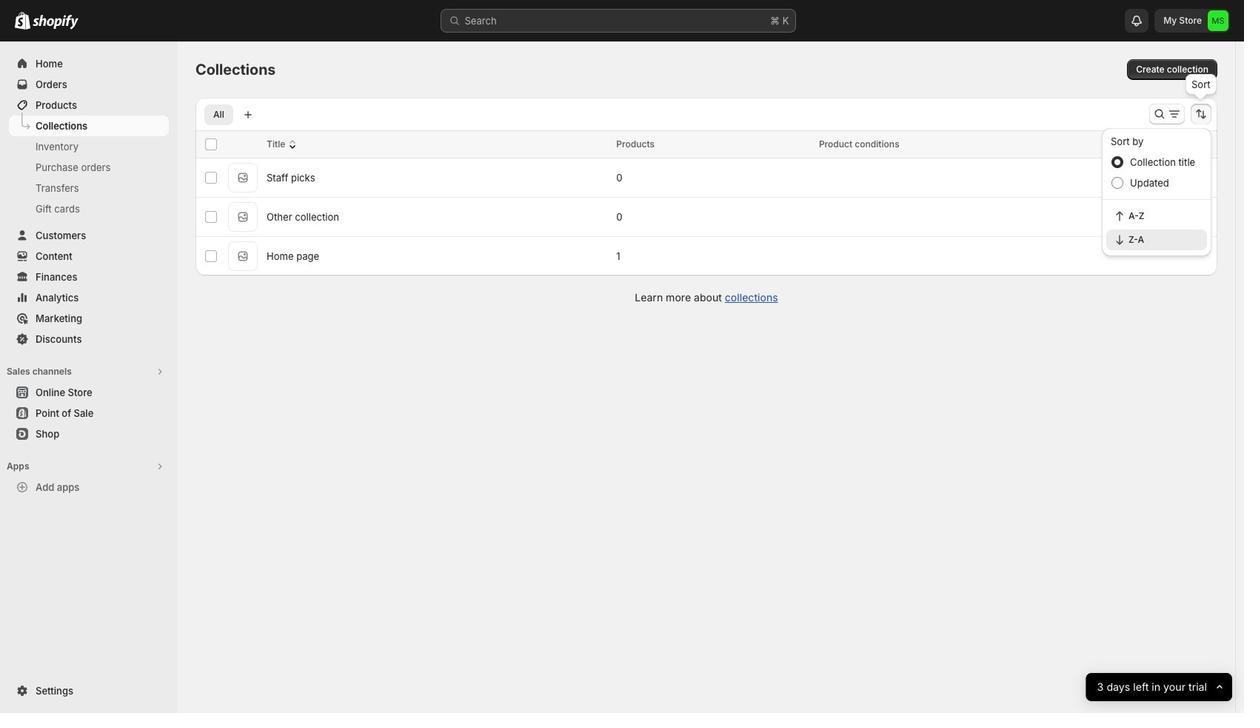 Task type: locate. For each thing, give the bounding box(es) containing it.
shopify image
[[33, 15, 79, 30]]

tooltip
[[1187, 74, 1217, 95]]

shopify image
[[15, 12, 30, 30]]



Task type: vqa. For each thing, say whether or not it's contained in the screenshot.
Shopify icon
yes



Task type: describe. For each thing, give the bounding box(es) containing it.
my store image
[[1209, 10, 1229, 31]]



